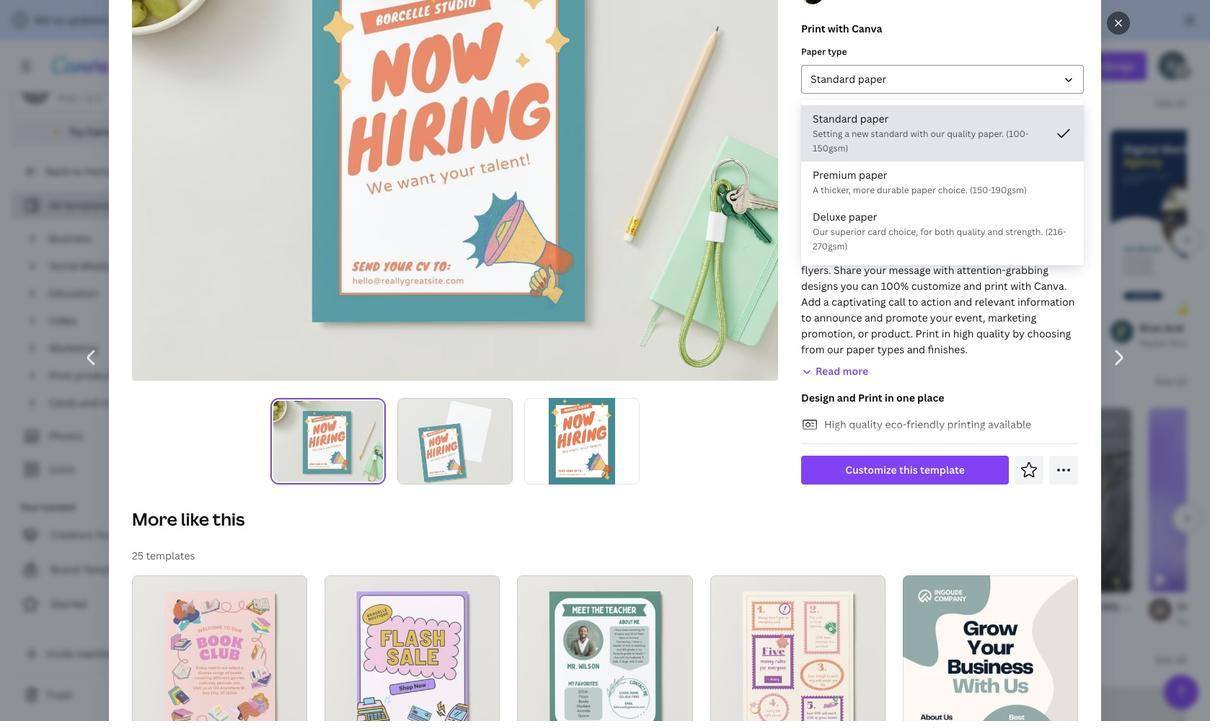 Task type: vqa. For each thing, say whether or not it's contained in the screenshot.
Jeremy Miller ICON
no



Task type: describe. For each thing, give the bounding box(es) containing it.
strength.
[[1006, 226, 1043, 238]]

terms of use link
[[129, 13, 192, 27]]

standard paper setting a new standard with our quality paper. (100- 150gsm)
[[813, 112, 1029, 154]]

aleksandra chubar
[[684, 337, 762, 349]]

olmos for grey
[[228, 58, 255, 71]]

how
[[336, 13, 356, 27]]

eco-
[[885, 418, 907, 431]]

choosing
[[1027, 327, 1071, 340]]

olmos carlos link for medical
[[991, 336, 1093, 350]]

canva inside button
[[87, 125, 117, 138]]

standard
[[871, 128, 908, 140]]

follow
[[115, 528, 147, 542]]

blue
[[991, 321, 1014, 335]]

choice,
[[888, 226, 918, 238]]

chubar
[[732, 337, 762, 349]]

olmos carlos link for business
[[228, 58, 527, 72]]

and down attention-
[[963, 279, 982, 293]]

0 vertical spatial white minimalist business marketing agency flyer image
[[507, 130, 637, 314]]

icons link
[[20, 456, 179, 483]]

grabbing
[[1006, 263, 1049, 277]]

deluxe paper our superior card choice, for both quality and strength. (216- 270gsm)
[[813, 210, 1066, 252]]

policy
[[254, 13, 283, 27]]

business link
[[43, 225, 179, 252]]

one
[[896, 391, 915, 405]]

standard for standard paper setting a new standard with our quality paper. (100- 150gsm)
[[813, 112, 858, 125]]

updated
[[67, 13, 108, 27]]

studio inside green blobs basic simple presentation canva creative studio
[[638, 58, 666, 71]]

video
[[49, 314, 77, 327]]

more like this
[[132, 507, 245, 531]]

a right put at the top right of the page
[[820, 247, 826, 261]]

and down read more
[[837, 391, 856, 405]]

heavy
[[590, 599, 621, 613]]

leclair
[[402, 337, 431, 349]]

and down the
[[907, 343, 925, 356]]

privacy
[[215, 13, 251, 27]]

back to home link
[[12, 157, 188, 186]]

for inside deluxe paper our superior card choice, for both quality and strength. (216- 270gsm)
[[920, 226, 933, 238]]

270gsm)
[[813, 240, 848, 252]]

post inside beige and green launch event modern facebook post dedesenho
[[945, 599, 967, 613]]

grey minimalist business project presentation image
[[199, 0, 527, 36]]

cards and invitations
[[49, 396, 152, 410]]

attention-
[[957, 263, 1006, 277]]

1 canva creative studio from the left
[[228, 615, 320, 627]]

modern
[[829, 247, 867, 261]]

standard paper option
[[801, 105, 1084, 162]]

olmos for blue
[[991, 337, 1018, 349]]

epitomi
[[228, 337, 260, 349]]

the
[[900, 321, 917, 335]]

created
[[463, 13, 500, 27]]

deluxe paper option
[[801, 203, 1084, 260]]

print inside details put a modern twist to a reliable messenger, like with flyers. share your message with attention-grabbing designs you can 100% customize and print with canva. add a captivating call to action and relevant information to announce and promote your event, marketing promotion, or product. print in high quality by choosing from our paper types and finishes.
[[916, 327, 939, 340]]

quality down the design and print in one place
[[849, 418, 883, 431]]

education
[[49, 286, 98, 300]]

black & white minimalist aesthetic initials font logo image
[[199, 687, 384, 721]]

print left one
[[858, 391, 882, 405]]

grey minimalist business project presentation olmos carlos
[[228, 43, 454, 71]]

manage
[[375, 13, 413, 27]]

from
[[801, 343, 825, 356]]

creative inside maroon and white photo heavy famine/poverty crisis hub facebook post canva creative studio
[[493, 615, 528, 627]]

reliable
[[917, 247, 953, 261]]

posts
[[286, 373, 334, 397]]

basic
[[636, 43, 662, 56]]

trash link
[[12, 681, 188, 710]]

back to home
[[46, 164, 114, 178]]

members
[[76, 647, 122, 661]]

modern inside beige and green launch event modern facebook post dedesenho
[[854, 599, 893, 613]]

beige & brown aesthetic elegant minimalist photographer pricing guide flyer image
[[655, 130, 785, 314]]

care
[[940, 58, 959, 71]]

standard for standard paper
[[811, 72, 855, 86]]

cream neutral minimalist new business pitch deck presenta link
[[919, 42, 1210, 58]]

we've updated our terms of use and privacy policy to change how we manage accounts created using work emails.
[[35, 13, 591, 27]]

more
[[132, 507, 177, 531]]

top level navigation element
[[127, 52, 579, 81]]

see all for flyers
[[1155, 96, 1187, 110]]

more inside button
[[843, 364, 868, 378]]

product.
[[871, 327, 913, 340]]

action
[[921, 295, 951, 309]]

to down add
[[801, 311, 812, 325]]

content
[[42, 501, 76, 513]]

green inside beige and green launch event modern facebook post dedesenho
[[753, 599, 783, 613]]

minimalist
[[254, 43, 305, 56]]

cards and invitations link
[[43, 389, 179, 417]]

grey
[[228, 43, 251, 56]]

durable
[[877, 184, 909, 196]]

high quality eco-friendly printing available
[[824, 418, 1031, 431]]

swell
[[452, 337, 474, 349]]

paper for paper finish
[[801, 103, 826, 115]]

1 vertical spatial your
[[930, 311, 952, 325]]

twist
[[869, 247, 893, 261]]

quality inside standard paper setting a new standard with our quality paper. (100- 150gsm)
[[947, 128, 976, 140]]

templates for 25 templates
[[146, 549, 195, 563]]

blue illustration medical service flyer olmos carlos
[[991, 321, 1178, 349]]

how
[[801, 161, 820, 173]]

Paper type button
[[801, 65, 1084, 94]]

we've
[[35, 13, 64, 27]]

-
[[433, 337, 437, 349]]

many?
[[822, 161, 850, 173]]

relevant
[[975, 295, 1015, 309]]

type
[[828, 45, 847, 58]]

gr
[[1201, 615, 1210, 627]]

by
[[1013, 327, 1025, 340]]

creative inside cream neutral minimalist new business pitch deck presenta take care creative
[[961, 58, 996, 71]]

eight
[[1178, 615, 1199, 627]]

0 horizontal spatial our
[[110, 13, 127, 27]]

beige
[[703, 599, 730, 613]]

print products
[[49, 369, 119, 382]]

post inside maroon and white photo heavy famine/poverty crisis hub facebook post canva creative studio
[[806, 599, 827, 613]]

paper.
[[978, 128, 1004, 140]]

blue and yellow digital marketing agency flyer image
[[1111, 130, 1210, 314]]

terms
[[129, 13, 159, 27]]

modern meet the slp handout for parents image
[[803, 130, 945, 314]]

paper for deluxe paper our superior card choice, for both quality and strength. (216- 270gsm)
[[849, 210, 877, 224]]

service
[[1114, 321, 1151, 335]]

190gsm)
[[991, 184, 1027, 196]]

quality inside deluxe paper our superior card choice, for both quality and strength. (216- 270gsm)
[[957, 226, 986, 238]]

facebook inside maroon and white photo heavy famine/poverty crisis hub facebook post canva creative studio
[[756, 599, 803, 613]]

add
[[801, 295, 821, 309]]

designs
[[801, 279, 838, 293]]

business inside cream neutral minimalist new business pitch deck presenta take care creative
[[1071, 43, 1114, 56]]

all for flyers
[[1175, 96, 1187, 110]]

print up paper type at the top of page
[[801, 22, 825, 35]]

premium paper option
[[801, 162, 1084, 203]]

more inside premium paper a thicker, more durable paper choice. (150-190gsm)
[[853, 184, 875, 196]]

deluxe
[[813, 210, 846, 224]]

see all link for facebook posts
[[1155, 374, 1187, 388]]

modern inside the modern meet the slp handout for parents zuzel
[[832, 321, 870, 335]]

beige and green launch event modern facebook post link
[[703, 599, 967, 614]]

dedesenho link
[[703, 614, 894, 629]]

paper for standard paper
[[858, 72, 887, 86]]

and inside cards and invitations link
[[80, 396, 98, 410]]

creators you follow
[[50, 528, 147, 542]]

project
[[353, 43, 388, 56]]

see all for facebook posts
[[1155, 374, 1187, 388]]

and inside deluxe paper our superior card choice, for both quality and strength. (216- 270gsm)
[[988, 226, 1003, 238]]

see all for logos
[[1155, 653, 1187, 666]]

modern minimalist graffiti dream brand logo image
[[1007, 687, 1191, 721]]

customize
[[911, 279, 961, 293]]

take
[[919, 58, 937, 71]]

maroon and white photo heavy famine/poverty crisis hub facebook post image
[[436, 408, 657, 593]]

of
[[161, 13, 171, 27]]

we
[[359, 13, 373, 27]]

epitomi link
[[228, 336, 330, 350]]

a right add
[[823, 295, 829, 309]]

and right use
[[194, 13, 213, 27]]



Task type: locate. For each thing, give the bounding box(es) containing it.
modern up 'zuzel'
[[832, 321, 870, 335]]

our down promotion,
[[827, 343, 844, 356]]

0 horizontal spatial olmos carlos link
[[228, 58, 527, 72]]

paper inside details put a modern twist to a reliable messenger, like with flyers. share your message with attention-grabbing designs you can 100% customize and print with canva. add a captivating call to action and relevant information to announce and promote your event, marketing promotion, or product. print in high quality by choosing from our paper types and finishes.
[[846, 343, 875, 356]]

0 vertical spatial in
[[942, 327, 951, 340]]

your content
[[20, 501, 76, 513]]

business up "take care creative" link at the top right of the page
[[1071, 43, 1114, 56]]

carlos down minimalist
[[257, 58, 284, 71]]

free simple modern circle design studio logo image
[[603, 687, 788, 721]]

1 see from the top
[[1155, 96, 1173, 110]]

all down presenta
[[1175, 96, 1187, 110]]

deck
[[1145, 43, 1169, 56]]

1 horizontal spatial facebook
[[756, 599, 803, 613]]

see all down deck
[[1155, 96, 1187, 110]]

2 paper from the top
[[801, 103, 826, 115]]

1 vertical spatial like
[[181, 507, 209, 531]]

our
[[813, 226, 828, 238]]

1 horizontal spatial canva creative studio
[[940, 615, 1033, 627]]

carlos
[[257, 58, 284, 71], [1021, 337, 1047, 349]]

invite members
[[46, 647, 122, 661]]

0 horizontal spatial green
[[573, 43, 603, 56]]

quality left paper.
[[947, 128, 976, 140]]

1 horizontal spatial for
[[985, 321, 1000, 335]]

quality up messenger,
[[957, 226, 986, 238]]

1 vertical spatial modern
[[854, 599, 893, 613]]

see all link down deck
[[1155, 96, 1187, 110]]

0 vertical spatial paper
[[801, 45, 826, 58]]

canva creative studio link
[[573, 58, 873, 72], [228, 614, 419, 629], [465, 614, 657, 629], [940, 614, 1131, 629]]

0 vertical spatial templates
[[64, 198, 113, 212]]

green inside green blobs basic simple presentation canva creative studio
[[573, 43, 603, 56]]

video link
[[43, 307, 179, 335]]

cards
[[49, 396, 77, 410]]

carlos for illustration
[[1021, 337, 1047, 349]]

quality down marketing
[[976, 327, 1010, 340]]

privacy policy link
[[215, 13, 283, 27]]

0 vertical spatial olmos carlos link
[[228, 58, 527, 72]]

all down eight
[[1175, 653, 1187, 666]]

0 vertical spatial carlos
[[257, 58, 284, 71]]

our inside details put a modern twist to a reliable messenger, like with flyers. share your message with attention-grabbing designs you can 100% customize and print with canva. add a captivating call to action and relevant information to announce and promote your event, marketing promotion, or product. print in high quality by choosing from our paper types and finishes.
[[827, 343, 844, 356]]

1 vertical spatial see all link
[[1155, 374, 1187, 388]]

like right the more
[[181, 507, 209, 531]]

our
[[110, 13, 127, 27], [931, 128, 945, 140], [827, 343, 844, 356]]

illustration
[[1016, 321, 1070, 335]]

1 vertical spatial for
[[985, 321, 1000, 335]]

more
[[853, 184, 875, 196], [843, 364, 868, 378]]

white minimalist business marketing agency flyer image
[[507, 130, 637, 314], [903, 575, 1078, 721]]

0 vertical spatial olmos
[[228, 58, 255, 71]]

and right cards at the bottom of the page
[[80, 396, 98, 410]]

1 vertical spatial templates
[[146, 549, 195, 563]]

paper inside standard paper button
[[858, 72, 887, 86]]

or
[[858, 327, 868, 340]]

card
[[868, 226, 886, 238]]

canva inside green blobs basic simple presentation canva creative studio
[[573, 58, 599, 71]]

print
[[801, 22, 825, 35], [916, 327, 939, 340], [49, 369, 73, 382], [858, 391, 882, 405]]

0 horizontal spatial in
[[885, 391, 894, 405]]

read
[[816, 364, 840, 378]]

in up finishes. at the right top of page
[[942, 327, 951, 340]]

brand templates
[[50, 563, 133, 576]]

starred link
[[12, 590, 188, 619]]

paper inside standard paper setting a new standard with our quality paper. (100- 150gsm)
[[860, 112, 889, 125]]

business up social on the top left of page
[[49, 231, 92, 245]]

carlos inside grey minimalist business project presentation olmos carlos
[[257, 58, 284, 71]]

social media
[[49, 259, 111, 273]]

0 horizontal spatial facebook
[[199, 373, 282, 397]]

1 see all link from the top
[[1155, 96, 1187, 110]]

green blobs basic simple presentation link
[[573, 42, 873, 58]]

canva
[[852, 22, 882, 35], [573, 58, 599, 71], [87, 125, 117, 138], [228, 615, 254, 627], [465, 615, 491, 627], [940, 615, 966, 627]]

3 see all link from the top
[[1155, 653, 1187, 666]]

maroon and white photo heavy famine/poverty crisis hub facebook post link
[[465, 599, 827, 614]]

0 horizontal spatial carlos
[[257, 58, 284, 71]]

0 vertical spatial business
[[1071, 43, 1114, 56]]

and up dedesenho in the bottom right of the page
[[732, 599, 751, 613]]

1 vertical spatial business
[[49, 231, 92, 245]]

paper for premium paper a thicker, more durable paper choice. (150-190gsm)
[[859, 168, 888, 182]]

accounts
[[416, 13, 460, 27]]

1 vertical spatial standard
[[813, 112, 858, 125]]

1 horizontal spatial our
[[827, 343, 844, 356]]

see for flyers
[[1155, 96, 1173, 110]]

0 vertical spatial see
[[1155, 96, 1173, 110]]

olmos carlos link down illustration
[[991, 336, 1093, 350]]

3 see all from the top
[[1155, 653, 1187, 666]]

high
[[824, 418, 846, 431]]

0 vertical spatial our
[[110, 13, 127, 27]]

you
[[841, 279, 859, 293]]

standard down type at the top of page
[[811, 72, 855, 86]]

studio inside maroon and white photo heavy famine/poverty crisis hub facebook post canva creative studio
[[530, 615, 558, 627]]

for inside the modern meet the slp handout for parents zuzel
[[985, 321, 1000, 335]]

1 horizontal spatial templates
[[146, 549, 195, 563]]

famine/poverty
[[623, 599, 701, 613]]

see all link for logos
[[1155, 653, 1187, 666]]

and inside maroon and white photo heavy famine/poverty crisis hub facebook post canva creative studio
[[506, 599, 524, 613]]

2 vertical spatial our
[[827, 343, 844, 356]]

1 vertical spatial more
[[843, 364, 868, 378]]

0 horizontal spatial canva creative studio
[[228, 615, 320, 627]]

for left both
[[920, 226, 933, 238]]

2 canva creative studio from the left
[[940, 615, 1033, 627]]

carlos down illustration
[[1021, 337, 1047, 349]]

0 vertical spatial see all link
[[1155, 96, 1187, 110]]

creators you follow link
[[12, 521, 188, 550]]

eight gr link
[[1178, 614, 1210, 629]]

print up finishes. at the right top of page
[[916, 327, 939, 340]]

design
[[801, 391, 835, 405]]

paper
[[858, 72, 887, 86], [860, 112, 889, 125], [859, 168, 888, 182], [911, 184, 936, 196], [849, 210, 877, 224], [846, 343, 875, 356]]

0 vertical spatial standard
[[811, 72, 855, 86]]

1 horizontal spatial your
[[930, 311, 952, 325]]

1 vertical spatial in
[[885, 391, 894, 405]]

olmos down blue at the right top of the page
[[991, 337, 1018, 349]]

2 see all link from the top
[[1155, 374, 1187, 388]]

1 horizontal spatial green
[[753, 599, 783, 613]]

0 vertical spatial green
[[573, 43, 603, 56]]

beige and green launch event modern facebook post image
[[674, 408, 894, 593]]

and up messenger,
[[988, 226, 1003, 238]]

1 horizontal spatial white minimalist business marketing agency flyer image
[[903, 575, 1078, 721]]

1 vertical spatial green
[[753, 599, 783, 613]]

paper left finish at the right of the page
[[801, 103, 826, 115]]

green up dedesenho link
[[753, 599, 783, 613]]

work
[[531, 13, 554, 27]]

green left the blobs at the top of the page
[[573, 43, 603, 56]]

promote
[[886, 311, 928, 325]]

0 horizontal spatial business
[[49, 231, 92, 245]]

canva inside maroon and white photo heavy famine/poverty crisis hub facebook post canva creative studio
[[465, 615, 491, 627]]

with up grabbing
[[1031, 247, 1052, 261]]

customize this template
[[845, 463, 965, 477]]

3 all from the top
[[1175, 653, 1187, 666]]

choice.
[[938, 184, 968, 196]]

your
[[20, 501, 39, 513]]

to right back
[[72, 164, 82, 178]]

with
[[828, 22, 849, 35], [910, 128, 929, 140], [1031, 247, 1052, 261], [933, 263, 954, 277], [1011, 279, 1032, 293]]

paper for standard paper setting a new standard with our quality paper. (100- 150gsm)
[[860, 112, 889, 125]]

modern right event
[[854, 599, 893, 613]]

0 vertical spatial modern
[[832, 321, 870, 335]]

black and white aesthetic minimalist modern simple typography coconut cosmetics logo image
[[401, 687, 586, 721]]

see all down eight
[[1155, 653, 1187, 666]]

2 see from the top
[[1155, 374, 1173, 388]]

None search field
[[614, 52, 950, 81]]

and up event,
[[954, 295, 972, 309]]

0 horizontal spatial for
[[920, 226, 933, 238]]

0 vertical spatial more
[[853, 184, 875, 196]]

all down raytas studio link
[[1175, 374, 1187, 388]]

olmos inside blue illustration medical service flyer olmos carlos
[[991, 337, 1018, 349]]

more right the read on the right
[[843, 364, 868, 378]]

templates right 25
[[146, 549, 195, 563]]

types
[[877, 343, 904, 356]]

carlos inside blue illustration medical service flyer olmos carlos
[[1021, 337, 1047, 349]]

creative inside green blobs basic simple presentation canva creative studio
[[601, 58, 636, 71]]

eight gr
[[1178, 615, 1210, 627]]

0 horizontal spatial your
[[864, 263, 886, 277]]

premium paper a thicker, more durable paper choice. (150-190gsm)
[[813, 168, 1027, 196]]

template
[[920, 463, 965, 477]]

standard up setting at the right top
[[813, 112, 858, 125]]

with down grabbing
[[1011, 279, 1032, 293]]

available
[[988, 418, 1031, 431]]

0 horizontal spatial this
[[213, 507, 245, 531]]

0 vertical spatial all
[[1175, 96, 1187, 110]]

a inside standard paper setting a new standard with our quality paper. (100- 150gsm)
[[845, 128, 850, 140]]

1 horizontal spatial business
[[1071, 43, 1114, 56]]

and left white at the bottom
[[506, 599, 524, 613]]

1 all from the top
[[1175, 96, 1187, 110]]

with right standard
[[910, 128, 929, 140]]

like inside details put a modern twist to a reliable messenger, like with flyers. share your message with attention-grabbing designs you can 100% customize and print with canva. add a captivating call to action and relevant information to announce and promote your event, marketing promotion, or product. print in high quality by choosing from our paper types and finishes.
[[1012, 247, 1029, 261]]

1 horizontal spatial post
[[945, 599, 967, 613]]

templates for all templates
[[64, 198, 113, 212]]

elegant circle signature photography logo image
[[805, 687, 989, 721]]

more right thicker,
[[853, 184, 875, 196]]

trash
[[46, 688, 73, 702]]

raytas studio
[[1139, 337, 1197, 349]]

our right standard
[[931, 128, 945, 140]]

0 horizontal spatial like
[[181, 507, 209, 531]]

standard paper
[[811, 72, 887, 86]]

1 horizontal spatial olmos
[[991, 337, 1018, 349]]

crisis
[[704, 599, 731, 613]]

paper left type at the top of page
[[801, 45, 826, 58]]

carlos for minimalist
[[257, 58, 284, 71]]

2 vertical spatial all
[[1175, 653, 1187, 666]]

0 vertical spatial see all
[[1155, 96, 1187, 110]]

2 see all from the top
[[1155, 374, 1187, 388]]

marketing link
[[43, 335, 179, 362]]

2 horizontal spatial facebook
[[895, 599, 942, 613]]

0 vertical spatial like
[[1012, 247, 1029, 261]]

to right call
[[908, 295, 918, 309]]

quality inside details put a modern twist to a reliable messenger, like with flyers. share your message with attention-grabbing designs you can 100% customize and print with canva. add a captivating call to action and relevant information to announce and promote your event, marketing promotion, or product. print in high quality by choosing from our paper types and finishes.
[[976, 327, 1010, 340]]

call
[[888, 295, 906, 309]]

education link
[[43, 280, 179, 307]]

our left "terms" in the left of the page
[[110, 13, 127, 27]]

tanya
[[376, 337, 400, 349]]

logos
[[199, 651, 249, 675]]

0 horizontal spatial turquoise and orange retro illustration now hiring flyer image
[[347, 130, 490, 314]]

olmos down grey in the top of the page
[[228, 58, 255, 71]]

paper inside deluxe paper our superior card choice, for both quality and strength. (216- 270gsm)
[[849, 210, 877, 224]]

finishes.
[[928, 343, 968, 356]]

2 vertical spatial see
[[1155, 653, 1173, 666]]

photos
[[49, 429, 83, 443]]

back
[[46, 164, 69, 178]]

put
[[801, 247, 818, 261]]

0 horizontal spatial templates
[[64, 198, 113, 212]]

all for facebook posts
[[1175, 374, 1187, 388]]

1 vertical spatial white minimalist business marketing agency flyer image
[[903, 575, 1078, 721]]

in inside details put a modern twist to a reliable messenger, like with flyers. share your message with attention-grabbing designs you can 100% customize and print with canva. add a captivating call to action and relevant information to announce and promote your event, marketing promotion, or product. print in high quality by choosing from our paper types and finishes.
[[942, 327, 951, 340]]

2 post from the left
[[945, 599, 967, 613]]

1 vertical spatial see all
[[1155, 374, 1187, 388]]

0 vertical spatial for
[[920, 226, 933, 238]]

1 see all from the top
[[1155, 96, 1187, 110]]

place
[[917, 391, 944, 405]]

0 vertical spatial your
[[864, 263, 886, 277]]

for down relevant
[[985, 321, 1000, 335]]

modern meet the slp handout for parents zuzel
[[832, 321, 1040, 349]]

studio
[[638, 58, 666, 71], [476, 337, 503, 349], [1170, 337, 1197, 349], [293, 615, 320, 627], [530, 615, 558, 627], [1005, 615, 1033, 627]]

your up can
[[864, 263, 886, 277]]

1 horizontal spatial in
[[942, 327, 951, 340]]

and inside beige and green launch event modern facebook post dedesenho
[[732, 599, 751, 613]]

your down action
[[930, 311, 952, 325]]

1 horizontal spatial like
[[1012, 247, 1029, 261]]

event,
[[955, 311, 985, 325]]

cream neutral minimalist new business pitch deck presentation image
[[890, 0, 1210, 36]]

icons
[[49, 462, 75, 476]]

paper for paper type
[[801, 45, 826, 58]]

1 vertical spatial carlos
[[1021, 337, 1047, 349]]

olmos carlos link down project on the left top of page
[[228, 58, 527, 72]]

1 vertical spatial paper
[[801, 103, 826, 115]]

see for logos
[[1155, 653, 1173, 666]]

1 horizontal spatial this
[[899, 463, 918, 477]]

1 horizontal spatial turquoise and orange retro illustration now hiring flyer image
[[549, 398, 615, 485]]

cream neutral minimalist new business pitch deck presenta take care creative
[[919, 43, 1210, 71]]

and up "or"
[[865, 311, 883, 325]]

green minimalist company case study flyer portrait image
[[199, 130, 330, 314]]

see all link for flyers
[[1155, 96, 1187, 110]]

see all link down eight
[[1155, 653, 1187, 666]]

meet
[[872, 321, 898, 335]]

0 horizontal spatial post
[[806, 599, 827, 613]]

1 paper from the top
[[801, 45, 826, 58]]

1 vertical spatial olmos carlos link
[[991, 336, 1093, 350]]

aleksandra
[[684, 337, 730, 349]]

paper type list box
[[801, 105, 1084, 260]]

all for logos
[[1175, 653, 1187, 666]]

standard inside standard paper button
[[811, 72, 855, 86]]

flyer
[[1153, 321, 1178, 335]]

templates
[[82, 563, 133, 576]]

olmos inside grey minimalist business project presentation olmos carlos
[[228, 58, 255, 71]]

1 horizontal spatial carlos
[[1021, 337, 1047, 349]]

invitations
[[101, 396, 152, 410]]

2 all from the top
[[1175, 374, 1187, 388]]

modern
[[832, 321, 870, 335], [854, 599, 893, 613]]

print up cards at the bottom of the page
[[49, 369, 73, 382]]

blue illustration medical service flyer image
[[963, 130, 1093, 314]]

to right policy
[[286, 13, 296, 27]]

0 horizontal spatial olmos
[[228, 58, 255, 71]]

1 vertical spatial olmos
[[991, 337, 1018, 349]]

canva.
[[1034, 279, 1067, 293]]

1 horizontal spatial olmos carlos link
[[991, 336, 1093, 350]]

with up customize
[[933, 263, 954, 277]]

0 vertical spatial turquoise and orange retro illustration now hiring flyer image
[[347, 130, 490, 314]]

print inside 'link'
[[49, 369, 73, 382]]

1 vertical spatial this
[[213, 507, 245, 531]]

see for facebook posts
[[1155, 374, 1173, 388]]

0 vertical spatial this
[[899, 463, 918, 477]]

our inside standard paper setting a new standard with our quality paper. (100- 150gsm)
[[931, 128, 945, 140]]

media
[[81, 259, 111, 273]]

try canva pro
[[69, 125, 136, 138]]

3 see from the top
[[1155, 653, 1173, 666]]

a up message
[[908, 247, 914, 261]]

1 post from the left
[[806, 599, 827, 613]]

1 vertical spatial our
[[931, 128, 945, 140]]

see all link down raytas studio link
[[1155, 374, 1187, 388]]

with up type at the top of page
[[828, 22, 849, 35]]

facebook inside beige and green launch event modern facebook post dedesenho
[[895, 599, 942, 613]]

1 vertical spatial see
[[1155, 374, 1173, 388]]

finish
[[828, 103, 851, 115]]

business
[[308, 43, 351, 56]]

like up grabbing
[[1012, 247, 1029, 261]]

see all down raytas studio link
[[1155, 374, 1187, 388]]

1 vertical spatial turquoise and orange retro illustration now hiring flyer image
[[549, 398, 615, 485]]

2 vertical spatial see all link
[[1155, 653, 1187, 666]]

flyers.
[[801, 263, 831, 277]]

pixelpick
[[536, 337, 572, 349]]

maroon and white photo heavy famine/poverty crisis hub facebook post canva creative studio
[[465, 599, 827, 627]]

both
[[935, 226, 954, 238]]

2 vertical spatial see all
[[1155, 653, 1187, 666]]

friendly
[[907, 418, 945, 431]]

customize this template link
[[801, 456, 1009, 485]]

in left one
[[885, 391, 894, 405]]

printing
[[947, 418, 986, 431]]

2 horizontal spatial our
[[931, 128, 945, 140]]

a left new
[[845, 128, 850, 140]]

turquoise and orange retro illustration now hiring flyer image
[[347, 130, 490, 314], [549, 398, 615, 485]]

1 vertical spatial all
[[1175, 374, 1187, 388]]

quality
[[947, 128, 976, 140], [957, 226, 986, 238], [976, 327, 1010, 340], [849, 418, 883, 431]]

to up message
[[896, 247, 906, 261]]

your
[[864, 263, 886, 277], [930, 311, 952, 325]]

0 horizontal spatial white minimalist business marketing agency flyer image
[[507, 130, 637, 314]]

templates right all at the left top
[[64, 198, 113, 212]]

standard inside standard paper setting a new standard with our quality paper. (100- 150gsm)
[[813, 112, 858, 125]]

25 templates
[[132, 549, 195, 563]]

with inside standard paper setting a new standard with our quality paper. (100- 150gsm)
[[910, 128, 929, 140]]



